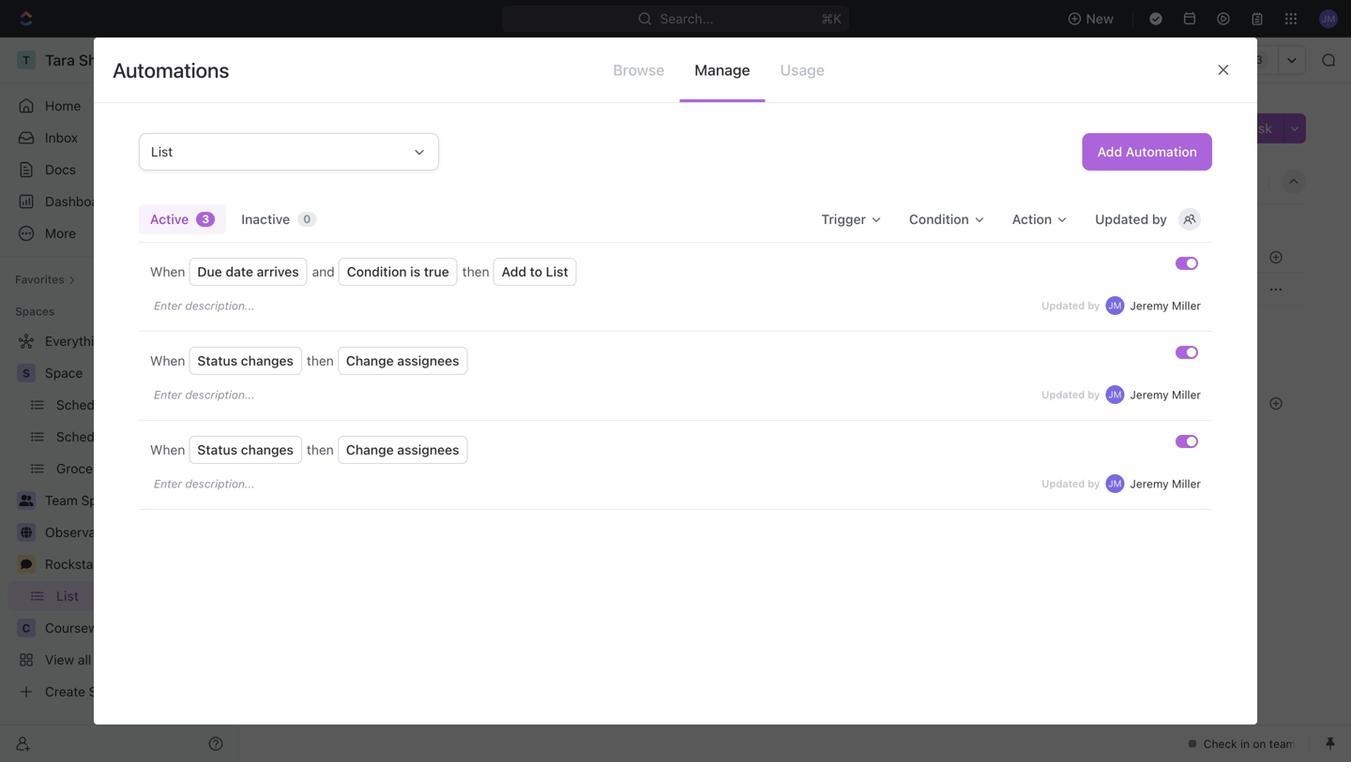 Task type: describe. For each thing, give the bounding box(es) containing it.
rockstar link
[[45, 550, 227, 580]]

condition is true
[[347, 264, 449, 280]]

dashboards
[[45, 194, 118, 209]]

favorites
[[15, 273, 65, 286]]

1 horizontal spatial 3
[[1256, 53, 1263, 66]]

1 miller from the top
[[1172, 299, 1201, 312]]

list inside "dropdown button"
[[151, 144, 173, 160]]

0 vertical spatial 0
[[303, 213, 311, 226]]

updated by button
[[1084, 205, 1212, 235]]

trap link
[[332, 276, 792, 303]]

sidebar navigation
[[0, 38, 239, 763]]

spaces
[[15, 305, 55, 318]]

browse
[[613, 61, 665, 79]]

⌘k
[[821, 11, 842, 26]]

to
[[530, 264, 542, 280]]

1 status from the top
[[197, 353, 237, 369]]

1 status changes from the top
[[197, 353, 294, 369]]

add down open
[[337, 428, 361, 444]]

inactive
[[241, 212, 290, 227]]

1 vertical spatial 0
[[362, 367, 369, 380]]

true
[[424, 264, 449, 280]]

1 enter description... from the top
[[154, 299, 255, 312]]

1 changes from the top
[[241, 353, 294, 369]]

inbox
[[45, 130, 78, 145]]

add up customize
[[1216, 121, 1240, 136]]

search...
[[660, 11, 714, 26]]

1 change assignees from the top
[[346, 353, 459, 369]]

space link
[[45, 358, 227, 388]]

action button
[[1001, 205, 1080, 235]]

3 jm from the top
[[1108, 479, 1122, 489]]

2 enter description... from the top
[[154, 388, 255, 402]]

0 horizontal spatial automations
[[113, 58, 229, 82]]

date
[[226, 264, 253, 280]]

pending
[[309, 221, 360, 234]]

trigger button
[[810, 205, 894, 235]]

2 updated by jm jeremy miller from the top
[[1042, 388, 1201, 402]]

docs
[[45, 162, 76, 177]]

0 horizontal spatial add task button
[[328, 425, 400, 447]]

1 jeremy from the top
[[1130, 299, 1169, 312]]

1 updated by jm jeremy miller from the top
[[1042, 299, 1201, 312]]

2 jm from the top
[[1108, 389, 1122, 400]]

inbox link
[[8, 123, 231, 153]]

add automation button
[[1083, 133, 1212, 171]]

home link
[[8, 91, 231, 121]]

usage
[[780, 61, 825, 79]]

add to list
[[502, 264, 568, 280]]

trigger button
[[810, 205, 894, 235]]

add inside button
[[1098, 144, 1122, 160]]

3 description... from the top
[[185, 478, 255, 491]]

1 vertical spatial then
[[307, 353, 334, 369]]

1 enter from the top
[[154, 299, 182, 312]]

condition for condition is true
[[347, 264, 407, 280]]

2 vertical spatial then
[[307, 442, 334, 458]]

2 status changes from the top
[[197, 442, 294, 458]]

2 change from the top
[[346, 442, 394, 458]]

0 vertical spatial task
[[1244, 121, 1272, 136]]

action
[[1012, 212, 1052, 227]]

customize button
[[1167, 169, 1263, 195]]



Task type: vqa. For each thing, say whether or not it's contained in the screenshot.
dialog
no



Task type: locate. For each thing, give the bounding box(es) containing it.
automation
[[1126, 144, 1197, 160]]

1 vertical spatial when
[[150, 353, 185, 369]]

3 when from the top
[[150, 442, 185, 458]]

2 vertical spatial jm
[[1108, 479, 1122, 489]]

add
[[1216, 121, 1240, 136], [1098, 144, 1122, 160], [502, 264, 526, 280], [337, 428, 361, 444]]

1 horizontal spatial condition
[[909, 212, 969, 227]]

new
[[1086, 11, 1114, 26]]

tree inside sidebar navigation
[[8, 327, 231, 708]]

0 vertical spatial 3
[[1256, 53, 1263, 66]]

0 vertical spatial jm
[[1108, 300, 1122, 311]]

0 vertical spatial status changes
[[197, 353, 294, 369]]

1 horizontal spatial add task button
[[1204, 114, 1284, 144]]

0 horizontal spatial add task
[[337, 428, 392, 444]]

automations
[[1166, 52, 1244, 68], [113, 58, 229, 82]]

list up board link
[[284, 112, 333, 143]]

updated by jm jeremy miller
[[1042, 299, 1201, 312], [1042, 388, 1201, 402], [1042, 478, 1201, 491]]

list button
[[139, 133, 439, 171]]

2 change assignees from the top
[[346, 442, 459, 458]]

1 vertical spatial updated by jm jeremy miller
[[1042, 388, 1201, 402]]

2 vertical spatial when
[[150, 442, 185, 458]]

3 jeremy from the top
[[1130, 478, 1169, 491]]

comment image
[[21, 559, 32, 571]]

1 description... from the top
[[185, 299, 255, 312]]

1 vertical spatial description...
[[185, 388, 255, 402]]

action button
[[1001, 205, 1080, 235]]

0 horizontal spatial 3
[[202, 213, 209, 226]]

by
[[1152, 212, 1167, 227], [1088, 300, 1100, 312], [1088, 389, 1100, 401], [1088, 478, 1100, 490]]

0 vertical spatial jeremy
[[1130, 299, 1169, 312]]

condition button
[[898, 205, 997, 235]]

change
[[346, 353, 394, 369], [346, 442, 394, 458]]

0 horizontal spatial 0
[[303, 213, 311, 226]]

1 vertical spatial condition
[[347, 264, 407, 280]]

1 horizontal spatial automations
[[1166, 52, 1244, 68]]

2 vertical spatial enter
[[154, 478, 182, 491]]

1 vertical spatial assignees
[[397, 442, 459, 458]]

changes
[[241, 353, 294, 369], [241, 442, 294, 458]]

list
[[284, 112, 333, 143], [151, 144, 173, 160], [380, 174, 403, 190], [546, 264, 568, 280]]

is
[[410, 264, 421, 280]]

customize
[[1192, 174, 1257, 190]]

condition right trigger dropdown button
[[909, 212, 969, 227]]

1 vertical spatial add task
[[337, 428, 392, 444]]

0 down board link
[[303, 213, 311, 226]]

1 assignees from the top
[[397, 353, 459, 369]]

status
[[197, 353, 237, 369], [197, 442, 237, 458]]

status changes
[[197, 353, 294, 369], [197, 442, 294, 458]]

add task
[[1216, 121, 1272, 136], [337, 428, 392, 444]]

add task button
[[1204, 114, 1284, 144], [328, 425, 400, 447]]

change assignees
[[346, 353, 459, 369], [346, 442, 459, 458]]

docs link
[[8, 155, 231, 185]]

favorites button
[[8, 268, 83, 291]]

list right to on the left top
[[546, 264, 568, 280]]

manage
[[695, 61, 750, 79]]

board
[[309, 174, 345, 190]]

condition
[[909, 212, 969, 227], [347, 264, 407, 280]]

new button
[[1060, 4, 1125, 34]]

0 vertical spatial assignees
[[397, 353, 459, 369]]

add task button down open
[[328, 425, 400, 447]]

3 enter description... from the top
[[154, 478, 255, 491]]

add task down open
[[337, 428, 392, 444]]

enter
[[154, 299, 182, 312], [154, 388, 182, 402], [154, 478, 182, 491]]

then down and
[[307, 353, 334, 369]]

add task up customize
[[1216, 121, 1272, 136]]

then down open
[[307, 442, 334, 458]]

condition button
[[898, 205, 997, 235]]

2 description... from the top
[[185, 388, 255, 402]]

and
[[312, 264, 335, 280]]

miller
[[1172, 299, 1201, 312], [1172, 388, 1201, 402], [1172, 478, 1201, 491]]

3 miller from the top
[[1172, 478, 1201, 491]]

board link
[[305, 169, 345, 195]]

condition up trap on the top left of page
[[347, 264, 407, 280]]

0 vertical spatial change
[[346, 353, 394, 369]]

1 vertical spatial status
[[197, 442, 237, 458]]

0 vertical spatial add task button
[[1204, 114, 1284, 144]]

open
[[309, 367, 340, 381]]

2 assignees from the top
[[397, 442, 459, 458]]

add left automation
[[1098, 144, 1122, 160]]

condition for condition
[[909, 212, 969, 227]]

list right board
[[380, 174, 403, 190]]

jeremy
[[1130, 299, 1169, 312], [1130, 388, 1169, 402], [1130, 478, 1169, 491]]

1 vertical spatial task
[[365, 428, 392, 444]]

then
[[462, 264, 489, 280], [307, 353, 334, 369], [307, 442, 334, 458]]

1 horizontal spatial task
[[1244, 121, 1272, 136]]

1 vertical spatial jm
[[1108, 389, 1122, 400]]

1 vertical spatial add task button
[[328, 425, 400, 447]]

0 vertical spatial enter description...
[[154, 299, 255, 312]]

0 vertical spatial add task
[[1216, 121, 1272, 136]]

1 vertical spatial change assignees
[[346, 442, 459, 458]]

0 vertical spatial enter
[[154, 299, 182, 312]]

1 horizontal spatial 0
[[362, 367, 369, 380]]

2 vertical spatial description...
[[185, 478, 255, 491]]

0 vertical spatial updated by jm jeremy miller
[[1042, 299, 1201, 312]]

0 horizontal spatial task
[[365, 428, 392, 444]]

description...
[[185, 299, 255, 312], [185, 388, 255, 402], [185, 478, 255, 491]]

0 vertical spatial change assignees
[[346, 353, 459, 369]]

2 status from the top
[[197, 442, 237, 458]]

1 vertical spatial changes
[[241, 442, 294, 458]]

s
[[22, 367, 30, 380]]

add automation
[[1098, 144, 1197, 160]]

0 vertical spatial condition
[[909, 212, 969, 227]]

2 when from the top
[[150, 353, 185, 369]]

by inside updated by button
[[1152, 212, 1167, 227]]

active
[[150, 212, 189, 227]]

add task button up customize
[[1204, 114, 1284, 144]]

1 vertical spatial jeremy
[[1130, 388, 1169, 402]]

1 vertical spatial status changes
[[197, 442, 294, 458]]

home
[[45, 98, 81, 114]]

2 changes from the top
[[241, 442, 294, 458]]

assignees
[[397, 353, 459, 369], [397, 442, 459, 458]]

2 jeremy from the top
[[1130, 388, 1169, 402]]

task
[[1244, 121, 1272, 136], [365, 428, 392, 444]]

1 vertical spatial change
[[346, 442, 394, 458]]

0 horizontal spatial condition
[[347, 264, 407, 280]]

trigger
[[822, 212, 866, 227]]

0 vertical spatial miller
[[1172, 299, 1201, 312]]

due
[[197, 264, 222, 280]]

then right the true
[[462, 264, 489, 280]]

0 right open
[[362, 367, 369, 380]]

0 vertical spatial description...
[[185, 299, 255, 312]]

0 vertical spatial then
[[462, 264, 489, 280]]

when
[[150, 264, 185, 280], [150, 353, 185, 369], [150, 442, 185, 458]]

3
[[1256, 53, 1263, 66], [202, 213, 209, 226]]

list down home link at the top of the page
[[151, 144, 173, 160]]

dashboards link
[[8, 187, 231, 217]]

2 vertical spatial enter description...
[[154, 478, 255, 491]]

1 vertical spatial enter
[[154, 388, 182, 402]]

0 vertical spatial status
[[197, 353, 237, 369]]

2 vertical spatial updated by jm jeremy miller
[[1042, 478, 1201, 491]]

1 change from the top
[[346, 353, 394, 369]]

0 vertical spatial changes
[[241, 353, 294, 369]]

list link
[[376, 169, 403, 195]]

tree containing space
[[8, 327, 231, 708]]

due date arrives
[[197, 264, 299, 280]]

0
[[303, 213, 311, 226], [362, 367, 369, 380]]

0 vertical spatial when
[[150, 264, 185, 280]]

tree
[[8, 327, 231, 708]]

1 vertical spatial 3
[[202, 213, 209, 226]]

2 vertical spatial jeremy
[[1130, 478, 1169, 491]]

add left to on the left top
[[502, 264, 526, 280]]

rockstar
[[45, 557, 98, 572]]

1 jm from the top
[[1108, 300, 1122, 311]]

updated inside button
[[1095, 212, 1149, 227]]

trap
[[337, 282, 365, 297]]

space, , element
[[17, 364, 36, 383]]

3 updated by jm jeremy miller from the top
[[1042, 478, 1201, 491]]

updated by button
[[1084, 205, 1212, 235]]

3 enter from the top
[[154, 478, 182, 491]]

updated by
[[1095, 212, 1167, 227]]

1 horizontal spatial add task
[[1216, 121, 1272, 136]]

2 miller from the top
[[1172, 388, 1201, 402]]

2 enter from the top
[[154, 388, 182, 402]]

condition inside button
[[909, 212, 969, 227]]

jm
[[1108, 300, 1122, 311], [1108, 389, 1122, 400], [1108, 479, 1122, 489]]

1 vertical spatial miller
[[1172, 388, 1201, 402]]

updated
[[1095, 212, 1149, 227], [1042, 300, 1085, 312], [1042, 389, 1085, 401], [1042, 478, 1085, 490]]

2 vertical spatial miller
[[1172, 478, 1201, 491]]

space
[[45, 365, 83, 381]]

1 when from the top
[[150, 264, 185, 280]]

arrives
[[257, 264, 299, 280]]

enter description...
[[154, 299, 255, 312], [154, 388, 255, 402], [154, 478, 255, 491]]

1 vertical spatial enter description...
[[154, 388, 255, 402]]



